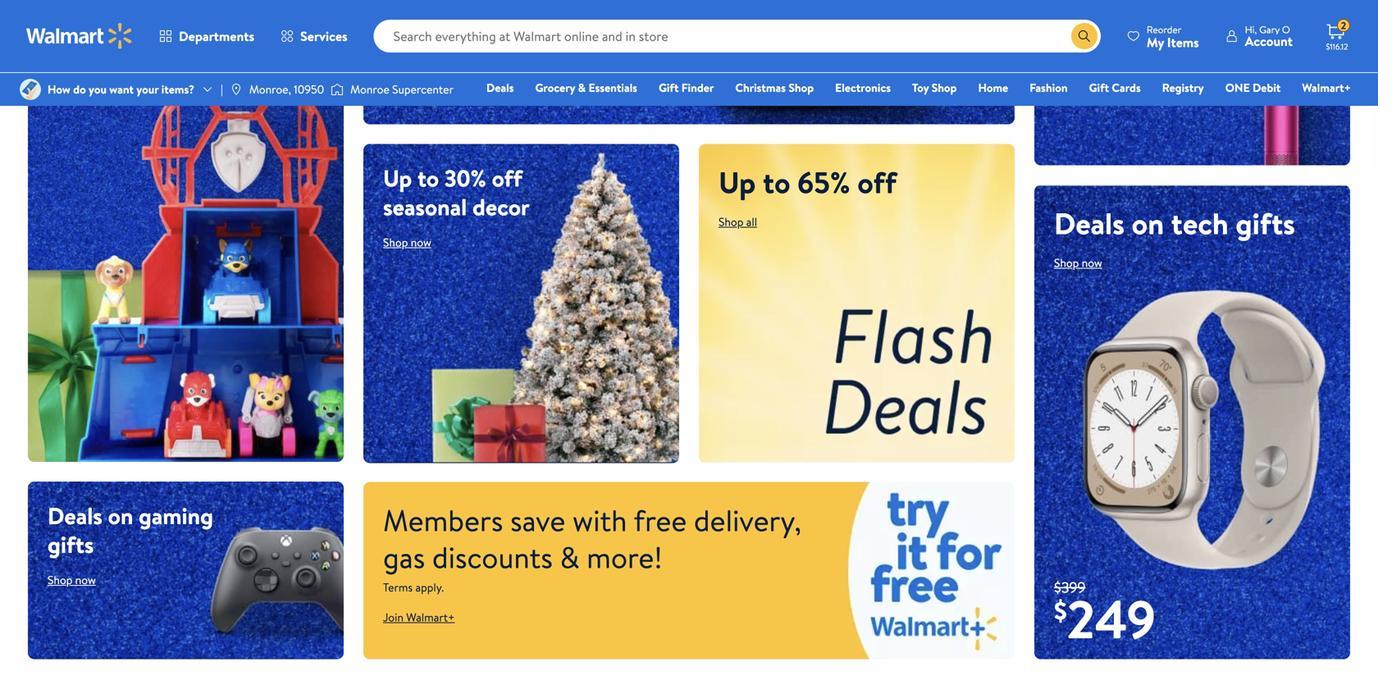 Task type: describe. For each thing, give the bounding box(es) containing it.
now for $
[[1082, 255, 1103, 271]]

delivery,
[[694, 500, 802, 541]]

deals link
[[479, 79, 522, 96]]

gift cards
[[1090, 80, 1141, 96]]

hi,
[[1246, 23, 1258, 37]]

toy
[[913, 80, 929, 96]]

gift cards link
[[1082, 79, 1149, 96]]

& for grocery
[[578, 80, 586, 96]]

shop now link for up to 65% off
[[383, 234, 432, 250]]

to for up to 65% off
[[763, 162, 791, 203]]

cards
[[1112, 80, 1141, 96]]

shop now for deals on gaming gifts
[[48, 57, 96, 73]]

gary
[[1260, 23, 1280, 37]]

you
[[89, 81, 107, 97]]

one
[[1226, 80, 1250, 96]]

christmas shop link
[[728, 79, 822, 96]]

beauty & grooming up to 30% off
[[1055, 0, 1209, 63]]

shop now for $399
[[1055, 74, 1103, 90]]

one debit link
[[1218, 79, 1289, 96]]

how
[[48, 81, 70, 97]]

join walmart+
[[383, 609, 455, 625]]

up to 65% off
[[719, 162, 897, 203]]

reorder
[[1147, 23, 1182, 37]]

on for tech
[[1132, 203, 1165, 244]]

members save with free delivery, gas discounts & more! terms apply.
[[383, 500, 802, 595]]

debit
[[1253, 80, 1281, 96]]

gas
[[383, 537, 425, 578]]

beauty
[[1055, 0, 1123, 5]]

deals for deals on gaming gifts
[[48, 500, 102, 532]]

on for gaming
[[108, 500, 133, 532]]

christmas
[[736, 80, 786, 96]]

monroe, 10950
[[249, 81, 324, 97]]

Walmart Site-Wide search field
[[374, 20, 1101, 53]]

deals on tech gifts
[[1055, 203, 1296, 244]]

off for up to 65% off
[[858, 162, 897, 203]]

shop for beauty & grooming up to 30% off
[[1055, 74, 1080, 90]]

monroe supercenter
[[351, 81, 454, 97]]

grocery & essentials link
[[528, 79, 645, 96]]

Search search field
[[374, 20, 1101, 53]]

now for deals on gaming gifts
[[75, 57, 96, 73]]

shop all link
[[719, 214, 758, 230]]

christmas shop
[[736, 80, 814, 96]]

deals on gaming gifts
[[48, 500, 213, 561]]

registry link
[[1155, 79, 1212, 96]]

electronics link
[[828, 79, 899, 96]]

home
[[979, 80, 1009, 96]]

apply.
[[416, 579, 444, 595]]

10950
[[294, 81, 324, 97]]

finder
[[682, 80, 714, 96]]

monroe
[[351, 81, 390, 97]]

gift finder
[[659, 80, 714, 96]]

terms
[[383, 579, 413, 595]]

services
[[300, 27, 348, 45]]

shop for deals on toy gifts
[[48, 57, 73, 73]]

shop now link for deals on gaming gifts
[[48, 57, 96, 73]]

fashion link
[[1023, 79, 1076, 96]]

to for up to 30% off seasonal decor
[[418, 162, 439, 194]]

up for up to 30% off seasonal decor
[[383, 162, 412, 194]]

up
[[1157, 2, 1182, 34]]

& for beauty
[[1129, 0, 1144, 5]]

gifts for deals on tech gifts
[[1236, 203, 1296, 244]]

deals for deals on toy gifts
[[48, 5, 118, 46]]

monroe,
[[249, 81, 291, 97]]

grooming
[[1055, 2, 1152, 34]]

up for up to 65% off
[[719, 162, 756, 203]]

your
[[137, 81, 159, 97]]

walmart+ link
[[1295, 79, 1359, 96]]

shop for deals on tech gifts
[[1055, 255, 1080, 271]]

gifts for deals on gaming gifts
[[48, 528, 94, 561]]

search icon image
[[1078, 30, 1091, 43]]

 image for how do you want your items?
[[20, 79, 41, 100]]

hi, gary o account
[[1246, 23, 1293, 50]]

do
[[73, 81, 86, 97]]

to inside the beauty & grooming up to 30% off
[[1188, 2, 1209, 34]]

now for $399
[[1082, 74, 1103, 90]]

30% inside the beauty & grooming up to 30% off
[[1055, 31, 1096, 63]]

gaming
[[139, 500, 213, 532]]

shop for up to 65% off
[[719, 214, 744, 230]]

o
[[1283, 23, 1291, 37]]

more!
[[587, 537, 663, 578]]



Task type: locate. For each thing, give the bounding box(es) containing it.
up to 30% off seasonal decor
[[383, 162, 530, 223]]

off inside the beauty & grooming up to 30% off
[[1102, 31, 1132, 63]]

gift for gift finder
[[659, 80, 679, 96]]

 image
[[20, 79, 41, 100], [230, 83, 243, 96]]

seasonal
[[383, 191, 467, 223]]

shop now
[[48, 57, 96, 73], [1055, 74, 1103, 90], [403, 75, 466, 95], [383, 234, 432, 250], [1055, 255, 1103, 271], [48, 572, 96, 588]]

shop for up to 30% off seasonal decor
[[383, 234, 408, 250]]

toy shop link
[[905, 79, 965, 96]]

all
[[747, 214, 758, 230]]

2 horizontal spatial gifts
[[1236, 203, 1296, 244]]

2 horizontal spatial to
[[1188, 2, 1209, 34]]

to
[[1188, 2, 1209, 34], [763, 162, 791, 203], [418, 162, 439, 194]]

1 horizontal spatial 30%
[[1055, 31, 1096, 63]]

65%
[[798, 162, 851, 203]]

save
[[510, 500, 566, 541]]

on left gaming
[[108, 500, 133, 532]]

walmart+ down $116.12
[[1303, 80, 1352, 96]]

0 horizontal spatial walmart+
[[406, 609, 455, 625]]

up
[[719, 162, 756, 203], [383, 162, 412, 194]]

on left tech
[[1132, 203, 1165, 244]]

0 vertical spatial on
[[125, 5, 158, 46]]

$399
[[1055, 577, 1086, 598]]

discounts
[[432, 537, 553, 578]]

& inside members save with free delivery, gas discounts & more! terms apply.
[[560, 537, 580, 578]]

services button
[[268, 16, 361, 56]]

0 horizontal spatial gifts
[[48, 528, 94, 561]]

on
[[125, 5, 158, 46], [1132, 203, 1165, 244], [108, 500, 133, 532]]

0 horizontal spatial to
[[418, 162, 439, 194]]

shop now link for $
[[1055, 255, 1103, 271]]

 image
[[331, 81, 344, 98]]

electronics
[[836, 80, 891, 96]]

members
[[383, 500, 503, 541]]

to left 65%
[[763, 162, 791, 203]]

shop now link for $399
[[1055, 74, 1103, 90]]

0 vertical spatial &
[[1129, 0, 1144, 5]]

1 horizontal spatial gift
[[1090, 80, 1110, 96]]

on for toy
[[125, 5, 158, 46]]

30% inside up to 30% off seasonal decor
[[445, 162, 487, 194]]

departments
[[179, 27, 254, 45]]

shop now link
[[48, 57, 96, 73], [383, 65, 485, 105], [1055, 74, 1103, 90], [383, 234, 432, 250], [1055, 255, 1103, 271], [48, 572, 96, 588]]

gift left cards
[[1090, 80, 1110, 96]]

& inside the beauty & grooming up to 30% off
[[1129, 0, 1144, 5]]

 image right |
[[230, 83, 243, 96]]

0 vertical spatial gifts
[[213, 5, 273, 46]]

1 horizontal spatial gifts
[[213, 5, 273, 46]]

deals for deals
[[487, 80, 514, 96]]

gifts
[[213, 5, 273, 46], [1236, 203, 1296, 244], [48, 528, 94, 561]]

& right grocery at the left top of the page
[[578, 80, 586, 96]]

gift
[[659, 80, 679, 96], [1090, 80, 1110, 96]]

2 vertical spatial &
[[560, 537, 580, 578]]

reorder my items
[[1147, 23, 1200, 51]]

1 vertical spatial gifts
[[1236, 203, 1296, 244]]

decor
[[473, 191, 530, 223]]

& left 'up'
[[1129, 0, 1144, 5]]

on left toy at the left top of page
[[125, 5, 158, 46]]

with
[[573, 500, 627, 541]]

items?
[[161, 81, 195, 97]]

& left the more!
[[560, 537, 580, 578]]

items
[[1168, 33, 1200, 51]]

want
[[109, 81, 134, 97]]

 image left how
[[20, 79, 41, 100]]

 image for monroe, 10950
[[230, 83, 243, 96]]

shop for deals on gaming gifts
[[48, 572, 73, 588]]

0 horizontal spatial 30%
[[445, 162, 487, 194]]

up inside up to 30% off seasonal decor
[[383, 162, 412, 194]]

1 vertical spatial walmart+
[[406, 609, 455, 625]]

off
[[1102, 31, 1132, 63], [858, 162, 897, 203], [492, 162, 523, 194]]

grocery & essentials
[[535, 80, 638, 96]]

fashion
[[1030, 80, 1068, 96]]

2 gift from the left
[[1090, 80, 1110, 96]]

2 vertical spatial gifts
[[48, 528, 94, 561]]

to left decor
[[418, 162, 439, 194]]

to inside up to 30% off seasonal decor
[[418, 162, 439, 194]]

grocery
[[535, 80, 575, 96]]

gift left finder
[[659, 80, 679, 96]]

0 horizontal spatial off
[[492, 162, 523, 194]]

2 vertical spatial on
[[108, 500, 133, 532]]

essentials
[[589, 80, 638, 96]]

1 horizontal spatial off
[[858, 162, 897, 203]]

1 horizontal spatial up
[[719, 162, 756, 203]]

deals inside the deals on gaming gifts
[[48, 500, 102, 532]]

shop now for $
[[1055, 255, 1103, 271]]

account
[[1246, 32, 1293, 50]]

supercenter
[[392, 81, 454, 97]]

gift finder link
[[652, 79, 722, 96]]

0 vertical spatial walmart+
[[1303, 80, 1352, 96]]

toy shop
[[913, 80, 957, 96]]

deals for deals on tech gifts
[[1055, 203, 1125, 244]]

deals inside deals link
[[487, 80, 514, 96]]

toy
[[165, 5, 206, 46]]

on inside the deals on gaming gifts
[[108, 500, 133, 532]]

walmart+ down apply.
[[406, 609, 455, 625]]

walmart image
[[26, 23, 133, 49]]

shop all
[[719, 214, 758, 230]]

my
[[1147, 33, 1165, 51]]

tech
[[1172, 203, 1229, 244]]

1 vertical spatial on
[[1132, 203, 1165, 244]]

1 horizontal spatial to
[[763, 162, 791, 203]]

1 gift from the left
[[659, 80, 679, 96]]

2 horizontal spatial off
[[1102, 31, 1132, 63]]

off for up to 30% off seasonal decor
[[492, 162, 523, 194]]

|
[[221, 81, 223, 97]]

free
[[634, 500, 687, 541]]

shop now for up to 65% off
[[383, 234, 432, 250]]

shop
[[48, 57, 73, 73], [1055, 74, 1080, 90], [403, 75, 435, 95], [789, 80, 814, 96], [932, 80, 957, 96], [719, 214, 744, 230], [383, 234, 408, 250], [1055, 255, 1080, 271], [48, 572, 73, 588]]

walmart+
[[1303, 80, 1352, 96], [406, 609, 455, 625]]

deals
[[48, 5, 118, 46], [487, 80, 514, 96], [1055, 203, 1125, 244], [48, 500, 102, 532]]

home link
[[971, 79, 1016, 96]]

&
[[1129, 0, 1144, 5], [578, 80, 586, 96], [560, 537, 580, 578]]

one debit
[[1226, 80, 1281, 96]]

1 up from the left
[[719, 162, 756, 203]]

2
[[1342, 19, 1347, 33]]

to right 'up'
[[1188, 2, 1209, 34]]

gifts inside the deals on gaming gifts
[[48, 528, 94, 561]]

30%
[[1055, 31, 1096, 63], [445, 162, 487, 194]]

0 horizontal spatial  image
[[20, 79, 41, 100]]

join walmart+ link
[[383, 609, 455, 625]]

$399 $ 249
[[1055, 577, 1156, 655]]

1 vertical spatial &
[[578, 80, 586, 96]]

0 horizontal spatial gift
[[659, 80, 679, 96]]

was dollar $399, now dollar 249 group
[[1035, 577, 1156, 659]]

how do you want your items?
[[48, 81, 195, 97]]

now
[[75, 57, 96, 73], [1082, 74, 1103, 90], [439, 75, 466, 95], [411, 234, 432, 250], [1082, 255, 1103, 271], [75, 572, 96, 588]]

0 vertical spatial 30%
[[1055, 31, 1096, 63]]

1 horizontal spatial walmart+
[[1303, 80, 1352, 96]]

2 up from the left
[[383, 162, 412, 194]]

deals on toy gifts
[[48, 5, 273, 46]]

$116.12
[[1327, 41, 1349, 52]]

registry
[[1163, 80, 1205, 96]]

0 horizontal spatial up
[[383, 162, 412, 194]]

now for up to 65% off
[[411, 234, 432, 250]]

249
[[1068, 582, 1156, 655]]

off inside up to 30% off seasonal decor
[[492, 162, 523, 194]]

join
[[383, 609, 404, 625]]

$
[[1055, 592, 1068, 629]]

1 horizontal spatial  image
[[230, 83, 243, 96]]

1 vertical spatial 30%
[[445, 162, 487, 194]]

departments button
[[146, 16, 268, 56]]

gift for gift cards
[[1090, 80, 1110, 96]]

gifts for deals on toy gifts
[[213, 5, 273, 46]]



Task type: vqa. For each thing, say whether or not it's contained in the screenshot.
ONE Debit link
yes



